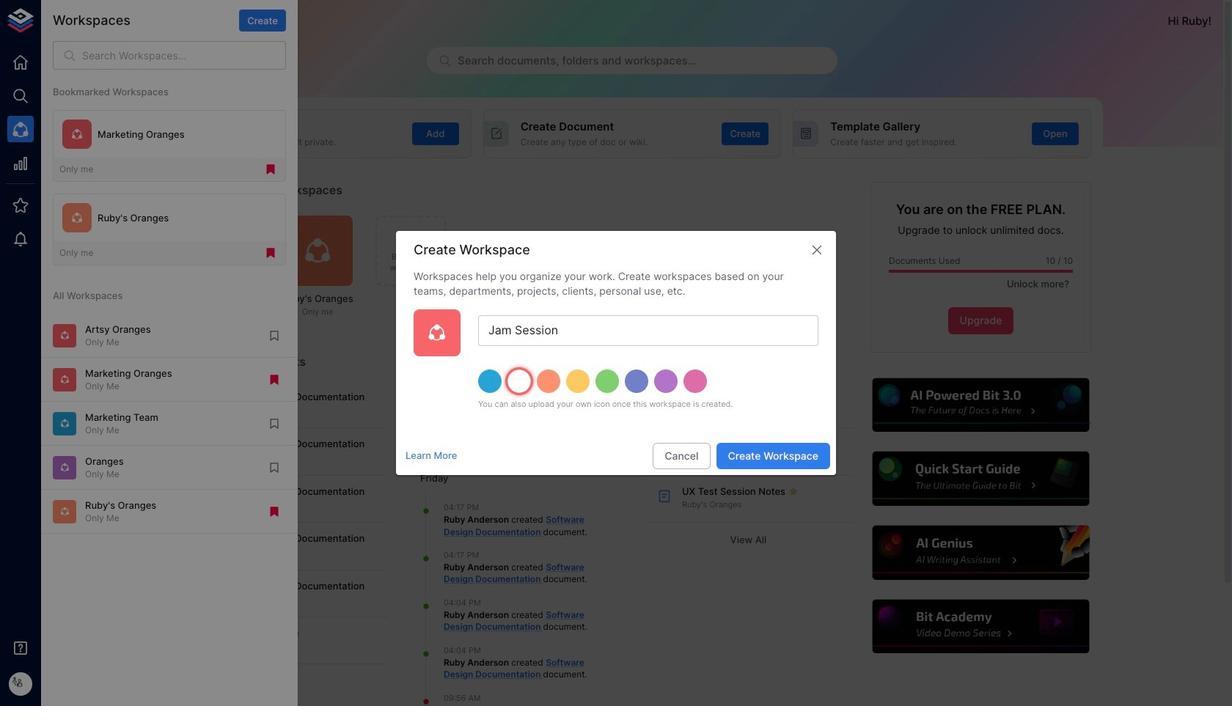 Task type: locate. For each thing, give the bounding box(es) containing it.
4 help image from the top
[[871, 598, 1092, 656]]

bookmark image
[[268, 417, 281, 431], [268, 461, 281, 475]]

Search Workspaces... text field
[[82, 41, 286, 70]]

0 vertical spatial bookmark image
[[268, 417, 281, 431]]

bookmark image
[[268, 329, 281, 343]]

dialog
[[396, 231, 836, 475]]

help image
[[871, 376, 1092, 434], [871, 450, 1092, 508], [871, 524, 1092, 582], [871, 598, 1092, 656]]

1 help image from the top
[[871, 376, 1092, 434]]

1 vertical spatial bookmark image
[[268, 461, 281, 475]]

remove bookmark image
[[264, 163, 277, 176], [264, 247, 277, 260], [268, 373, 281, 387], [268, 505, 281, 519]]

2 help image from the top
[[871, 450, 1092, 508]]



Task type: describe. For each thing, give the bounding box(es) containing it.
Marketing Team, Project X, Personal, etc. text field
[[478, 316, 819, 346]]

1 bookmark image from the top
[[268, 417, 281, 431]]

3 help image from the top
[[871, 524, 1092, 582]]

2 bookmark image from the top
[[268, 461, 281, 475]]



Task type: vqa. For each thing, say whether or not it's contained in the screenshot.
Bookmark icon
yes



